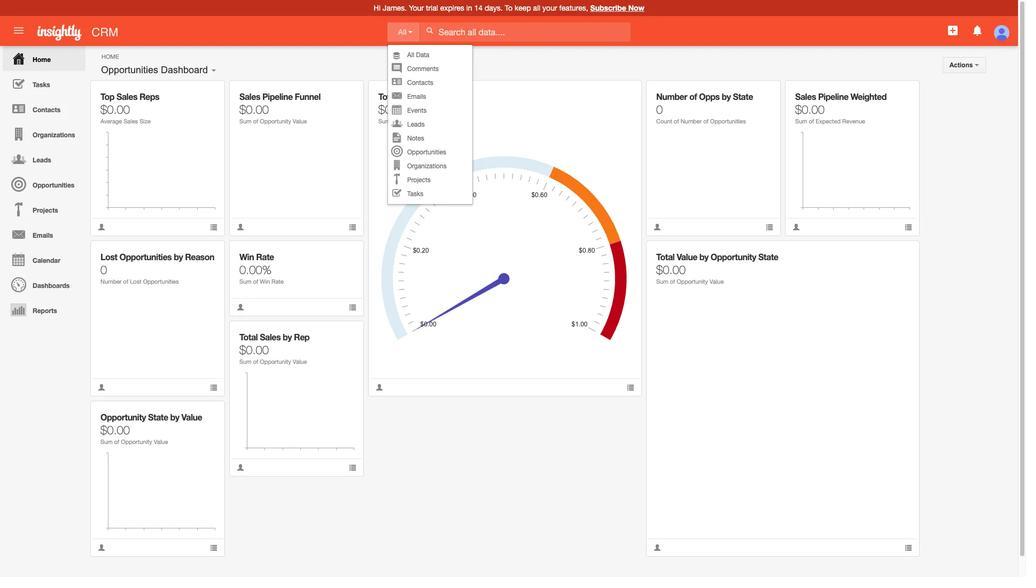 Task type: vqa. For each thing, say whether or not it's contained in the screenshot.
OPEN related to spayne@blockinc.com
no



Task type: locate. For each thing, give the bounding box(es) containing it.
1 horizontal spatial contacts link
[[388, 76, 473, 90]]

user image
[[98, 223, 105, 231], [237, 223, 244, 231], [654, 223, 661, 231], [793, 223, 800, 231], [98, 384, 105, 391], [654, 544, 661, 552]]

0 horizontal spatial emails link
[[3, 222, 86, 247]]

contacts link
[[388, 76, 473, 90], [3, 96, 86, 121]]

0 horizontal spatial projects link
[[3, 197, 86, 222]]

1 horizontal spatial state
[[733, 91, 753, 102]]

1 horizontal spatial home
[[102, 53, 119, 60]]

win up 0.00%
[[239, 252, 254, 262]]

user image for sum
[[376, 384, 383, 391]]

pipeline
[[262, 91, 293, 102], [818, 91, 849, 102]]

all
[[533, 4, 541, 12]]

list image
[[627, 384, 634, 391], [210, 544, 218, 552], [905, 544, 912, 552]]

total inside total value by opportunity state $0.00 sum of opportunity value
[[656, 252, 675, 262]]

state inside opportunity state by value $0.00 sum of opportunity value
[[148, 412, 168, 422]]

1 pipeline from the left
[[262, 91, 293, 102]]

1 vertical spatial tasks
[[407, 191, 423, 198]]

2 horizontal spatial list image
[[905, 544, 912, 552]]

list image for $0.00
[[210, 544, 218, 552]]

contacts
[[407, 79, 433, 87], [33, 106, 60, 114]]

of left expected at the top right of page
[[809, 118, 814, 125]]

0 horizontal spatial leads link
[[3, 146, 86, 172]]

0 vertical spatial contacts
[[407, 79, 433, 87]]

sales pipeline funnel $0.00 sum of opportunity value
[[239, 91, 321, 125]]

rate up 0.00%
[[256, 252, 274, 262]]

days.
[[485, 4, 503, 12]]

reps
[[139, 91, 159, 102]]

of down total sales link
[[392, 118, 397, 125]]

0 vertical spatial emails
[[407, 93, 426, 101]]

user image for number of opps by state
[[654, 223, 661, 231]]

sum inside sales pipeline funnel $0.00 sum of opportunity value
[[239, 118, 252, 125]]

0 vertical spatial opportunities link
[[388, 146, 473, 159]]

emails link up events
[[388, 90, 473, 104]]

by inside total sales by rep $0.00 sum of opportunity value
[[283, 332, 292, 342]]

wrench image
[[202, 88, 210, 96], [619, 88, 627, 96], [897, 88, 905, 96], [341, 249, 349, 256], [341, 329, 349, 336], [202, 409, 210, 416]]

$0.00
[[100, 103, 130, 117], [239, 103, 269, 117], [378, 103, 408, 117], [795, 103, 825, 117], [656, 263, 686, 277], [239, 343, 269, 357], [100, 423, 130, 437]]

tasks
[[33, 81, 50, 89], [407, 191, 423, 198]]

weighted
[[851, 91, 887, 102]]

by inside opportunity state by value $0.00 sum of opportunity value
[[170, 412, 179, 422]]

0 horizontal spatial emails
[[33, 231, 53, 239]]

white image
[[426, 27, 433, 34]]

1 vertical spatial state
[[758, 252, 779, 262]]

total for $0.00
[[656, 252, 675, 262]]

pipeline inside sales pipeline weighted $0.00 sum of expected revenue
[[818, 91, 849, 102]]

$0.00 down sales pipeline funnel link
[[239, 103, 269, 117]]

1 vertical spatial contacts link
[[3, 96, 86, 121]]

pipeline for weighted
[[818, 91, 849, 102]]

0 horizontal spatial win
[[239, 252, 254, 262]]

top sales reps $0.00 average sales size
[[100, 91, 159, 125]]

1 vertical spatial contacts
[[33, 106, 60, 114]]

$0.00 down total sales by rep link
[[239, 343, 269, 357]]

0 horizontal spatial home
[[33, 56, 51, 64]]

projects up calendar link
[[33, 206, 58, 214]]

0 horizontal spatial contacts
[[33, 106, 60, 114]]

all down james.
[[398, 28, 407, 36]]

by for lost opportunities by reason
[[174, 252, 183, 262]]

0 horizontal spatial state
[[148, 412, 168, 422]]

by
[[722, 91, 731, 102], [174, 252, 183, 262], [700, 252, 709, 262], [283, 332, 292, 342], [170, 412, 179, 422]]

navigation
[[0, 46, 86, 322]]

1 horizontal spatial tasks link
[[388, 187, 473, 201]]

sum
[[239, 118, 252, 125], [378, 118, 391, 125], [795, 118, 807, 125], [239, 278, 252, 285], [656, 278, 669, 285], [239, 359, 252, 365], [100, 439, 113, 445]]

keep
[[515, 4, 531, 12]]

list image
[[210, 223, 218, 231], [349, 223, 357, 231], [766, 223, 773, 231], [905, 223, 912, 231], [349, 304, 357, 311], [210, 384, 218, 391], [349, 464, 357, 471]]

emails link
[[388, 90, 473, 104], [3, 222, 86, 247]]

0 horizontal spatial tasks
[[33, 81, 50, 89]]

$0.00 inside top sales reps $0.00 average sales size
[[100, 103, 130, 117]]

1 vertical spatial opportunities link
[[3, 172, 86, 197]]

0 horizontal spatial list image
[[210, 544, 218, 552]]

pipeline for funnel
[[262, 91, 293, 102]]

home
[[102, 53, 119, 60], [33, 56, 51, 64]]

projects link down notes link in the left top of the page
[[388, 173, 473, 187]]

0 vertical spatial lost
[[100, 252, 117, 262]]

contacts down "comments" at the left top
[[407, 79, 433, 87]]

1 vertical spatial projects link
[[3, 197, 86, 222]]

user image for lost opportunities by reason
[[98, 384, 105, 391]]

0 horizontal spatial 0
[[100, 263, 107, 277]]

0 vertical spatial projects
[[407, 177, 431, 184]]

$0.00 up average
[[100, 103, 130, 117]]

features,
[[559, 4, 588, 12]]

0 vertical spatial win
[[239, 252, 254, 262]]

user image for sales pipeline weighted
[[793, 223, 800, 231]]

list image for of
[[627, 384, 634, 391]]

in
[[467, 4, 472, 12]]

0 horizontal spatial pipeline
[[262, 91, 293, 102]]

home inside navigation
[[33, 56, 51, 64]]

wrench image
[[341, 88, 349, 96], [758, 88, 766, 96], [202, 249, 210, 256], [897, 249, 905, 256]]

emails inside navigation
[[33, 231, 53, 239]]

opportunity inside total sales by rep $0.00 sum of opportunity value
[[260, 359, 291, 365]]

pipeline up expected at the top right of page
[[818, 91, 849, 102]]

contacts link down home link
[[3, 96, 86, 121]]

actions
[[950, 61, 975, 69]]

by for opportunity state by value
[[170, 412, 179, 422]]

projects link
[[388, 173, 473, 187], [3, 197, 86, 222]]

1 vertical spatial number
[[681, 118, 702, 125]]

$0.00 inside sales pipeline weighted $0.00 sum of expected revenue
[[795, 103, 825, 117]]

2 pipeline from the left
[[818, 91, 849, 102]]

sum inside win rate 0.00% sum of win rate
[[239, 278, 252, 285]]

opps
[[699, 91, 720, 102]]

number right the count
[[681, 118, 702, 125]]

1 horizontal spatial leads
[[407, 121, 425, 128]]

$0.00 down total sales link
[[378, 103, 408, 117]]

emails up calendar link
[[33, 231, 53, 239]]

opportunity state by value link
[[100, 412, 202, 422]]

0 vertical spatial leads link
[[388, 118, 473, 132]]

contacts link down "comments" at the left top
[[388, 76, 473, 90]]

1 horizontal spatial projects
[[407, 177, 431, 184]]

opportunity
[[260, 118, 291, 125], [711, 252, 756, 262], [677, 278, 708, 285], [260, 359, 291, 365], [100, 412, 146, 422], [121, 439, 152, 445]]

now
[[628, 3, 645, 12]]

of inside total sales by rep $0.00 sum of opportunity value
[[253, 359, 258, 365]]

emails link up calendar
[[3, 222, 86, 247]]

opportunities inside "button"
[[101, 65, 158, 75]]

rate down win rate link
[[272, 278, 284, 285]]

user image
[[237, 304, 244, 311], [376, 384, 383, 391], [237, 464, 244, 471], [98, 544, 105, 552]]

by inside number of opps by state 0 count of number of opportunities
[[722, 91, 731, 102]]

0 vertical spatial 0
[[656, 103, 663, 117]]

tasks link
[[3, 71, 86, 96], [388, 187, 473, 201]]

wrench image for by
[[341, 329, 349, 336]]

sum inside total sales by rep $0.00 sum of opportunity value
[[239, 359, 252, 365]]

1 vertical spatial projects
[[33, 206, 58, 214]]

sales
[[117, 91, 137, 102], [239, 91, 260, 102], [399, 91, 420, 102], [795, 91, 816, 102], [124, 118, 138, 125], [413, 118, 427, 125], [260, 332, 281, 342]]

2 horizontal spatial state
[[758, 252, 779, 262]]

0 vertical spatial tasks link
[[3, 71, 86, 96]]

trial
[[426, 4, 438, 12]]

$0.00 up expected at the top right of page
[[795, 103, 825, 117]]

lost
[[100, 252, 117, 262], [130, 278, 141, 285]]

1 horizontal spatial projects link
[[388, 173, 473, 187]]

dashboards link
[[3, 272, 86, 297]]

0.00%
[[239, 263, 272, 277]]

1 horizontal spatial tasks
[[407, 191, 423, 198]]

0 horizontal spatial contacts link
[[3, 96, 86, 121]]

2 vertical spatial state
[[148, 412, 168, 422]]

number of opps by state 0 count of number of opportunities
[[656, 91, 753, 125]]

hi
[[374, 4, 381, 12]]

of
[[690, 91, 697, 102], [253, 118, 258, 125], [392, 118, 397, 125], [674, 118, 679, 125], [704, 118, 709, 125], [809, 118, 814, 125], [123, 278, 128, 285], [253, 278, 258, 285], [670, 278, 675, 285], [253, 359, 258, 365], [114, 439, 119, 445]]

1 horizontal spatial organizations
[[407, 163, 447, 170]]

2 vertical spatial number
[[100, 278, 122, 285]]

1 horizontal spatial opportunities link
[[388, 146, 473, 159]]

total inside total sales by rep $0.00 sum of opportunity value
[[239, 332, 258, 342]]

0 horizontal spatial organizations
[[33, 131, 75, 139]]

projects
[[407, 177, 431, 184], [33, 206, 58, 214]]

1 vertical spatial tasks link
[[388, 187, 473, 201]]

contacts inside navigation
[[33, 106, 60, 114]]

total sales $0.00 sum of total sales value
[[378, 91, 443, 125]]

0 horizontal spatial tasks link
[[3, 71, 86, 96]]

state
[[733, 91, 753, 102], [758, 252, 779, 262], [148, 412, 168, 422]]

to
[[505, 4, 513, 12]]

by inside lost opportunities by reason 0 number of lost opportunities
[[174, 252, 183, 262]]

of left 'opps' at the top right of page
[[690, 91, 697, 102]]

1 vertical spatial lost
[[130, 278, 141, 285]]

of down "opportunity state by value" link
[[114, 439, 119, 445]]

1 horizontal spatial pipeline
[[818, 91, 849, 102]]

reason
[[185, 252, 214, 262]]

number
[[656, 91, 687, 102], [681, 118, 702, 125], [100, 278, 122, 285]]

list image for total sales by rep
[[349, 464, 357, 471]]

0 horizontal spatial leads
[[33, 156, 51, 164]]

pipeline inside sales pipeline funnel $0.00 sum of opportunity value
[[262, 91, 293, 102]]

0 vertical spatial all
[[398, 28, 407, 36]]

number down 'lost opportunities by reason' link
[[100, 278, 122, 285]]

emails up events
[[407, 93, 426, 101]]

1 vertical spatial leads
[[33, 156, 51, 164]]

emails
[[407, 93, 426, 101], [33, 231, 53, 239]]

of down total value by opportunity state link
[[670, 278, 675, 285]]

by for total sales by rep
[[283, 332, 292, 342]]

of down 0.00%
[[253, 278, 258, 285]]

organizations link
[[3, 121, 86, 146], [388, 159, 473, 173]]

1 vertical spatial emails link
[[3, 222, 86, 247]]

1 horizontal spatial all
[[407, 52, 414, 59]]

0 vertical spatial organizations link
[[3, 121, 86, 146]]

list image for state
[[905, 544, 912, 552]]

of down sales pipeline funnel link
[[253, 118, 258, 125]]

0 horizontal spatial projects
[[33, 206, 58, 214]]

all left data
[[407, 52, 414, 59]]

0 vertical spatial number
[[656, 91, 687, 102]]

sum inside opportunity state by value $0.00 sum of opportunity value
[[100, 439, 113, 445]]

all for all
[[398, 28, 407, 36]]

of down 'lost opportunities by reason' link
[[123, 278, 128, 285]]

comments link
[[388, 62, 473, 76]]

$0.00 inside total sales by rep $0.00 sum of opportunity value
[[239, 343, 269, 357]]

dashboard
[[161, 65, 208, 75]]

dashboards
[[33, 282, 70, 290]]

opportunities link
[[388, 146, 473, 159], [3, 172, 86, 197]]

sales pipeline funnel link
[[239, 91, 321, 102]]

value
[[293, 118, 307, 125], [429, 118, 443, 125], [677, 252, 697, 262], [710, 278, 724, 285], [293, 359, 307, 365], [182, 412, 202, 422], [154, 439, 168, 445]]

0 horizontal spatial organizations link
[[3, 121, 86, 146]]

user image for value
[[98, 544, 105, 552]]

expected
[[816, 118, 841, 125]]

1 horizontal spatial 0
[[656, 103, 663, 117]]

0 vertical spatial state
[[733, 91, 753, 102]]

projects link up calendar link
[[3, 197, 86, 222]]

0 vertical spatial tasks
[[33, 81, 50, 89]]

1 vertical spatial organizations link
[[388, 159, 473, 173]]

1 vertical spatial 0
[[100, 263, 107, 277]]

0 vertical spatial organizations
[[33, 131, 75, 139]]

win
[[239, 252, 254, 262], [260, 278, 270, 285]]

opportunities
[[101, 65, 158, 75], [710, 118, 746, 125], [407, 149, 446, 156], [33, 181, 74, 189], [119, 252, 172, 262], [143, 278, 179, 285]]

total for total
[[378, 91, 397, 102]]

$0.00 down "opportunity state by value" link
[[100, 423, 130, 437]]

leads
[[407, 121, 425, 128], [33, 156, 51, 164]]

0 horizontal spatial all
[[398, 28, 407, 36]]

by inside total value by opportunity state $0.00 sum of opportunity value
[[700, 252, 709, 262]]

1 vertical spatial emails
[[33, 231, 53, 239]]

of inside win rate 0.00% sum of win rate
[[253, 278, 258, 285]]

1 vertical spatial win
[[260, 278, 270, 285]]

contacts link for left tasks "link"
[[3, 96, 86, 121]]

win down 0.00%
[[260, 278, 270, 285]]

state inside number of opps by state 0 count of number of opportunities
[[733, 91, 753, 102]]

rate
[[256, 252, 274, 262], [272, 278, 284, 285]]

state for $0.00
[[758, 252, 779, 262]]

14
[[474, 4, 483, 12]]

user image for total value by opportunity state
[[654, 544, 661, 552]]

state inside total value by opportunity state $0.00 sum of opportunity value
[[758, 252, 779, 262]]

number up the count
[[656, 91, 687, 102]]

leads link
[[388, 118, 473, 132], [3, 146, 86, 172]]

organizations
[[33, 131, 75, 139], [407, 163, 447, 170]]

calendar
[[33, 257, 60, 265]]

lost opportunities by reason link
[[100, 252, 214, 262]]

of down total sales by rep link
[[253, 359, 258, 365]]

1 vertical spatial all
[[407, 52, 414, 59]]

total
[[378, 91, 397, 102], [399, 118, 411, 125], [656, 252, 675, 262], [239, 332, 258, 342]]

pipeline left funnel at the top
[[262, 91, 293, 102]]

0 vertical spatial contacts link
[[388, 76, 473, 90]]

$0.00 down total value by opportunity state link
[[656, 263, 686, 277]]

0
[[656, 103, 663, 117], [100, 263, 107, 277]]

1 horizontal spatial list image
[[627, 384, 634, 391]]

projects down 'notes'
[[407, 177, 431, 184]]

expires
[[440, 4, 464, 12]]

contacts down home link
[[33, 106, 60, 114]]

home link
[[3, 46, 86, 71]]

win rate link
[[239, 252, 274, 262]]

user image for rep
[[237, 464, 244, 471]]

sum inside the total sales $0.00 sum of total sales value
[[378, 118, 391, 125]]

opportunity inside sales pipeline funnel $0.00 sum of opportunity value
[[260, 118, 291, 125]]

all
[[398, 28, 407, 36], [407, 52, 414, 59]]

number of opps by state link
[[656, 91, 753, 102]]

0 vertical spatial emails link
[[388, 90, 473, 104]]

1 horizontal spatial organizations link
[[388, 159, 473, 173]]

opportunities dashboard button
[[97, 62, 212, 78]]



Task type: describe. For each thing, give the bounding box(es) containing it.
rep
[[294, 332, 310, 342]]

by for total value by opportunity state
[[700, 252, 709, 262]]

of inside sales pipeline weighted $0.00 sum of expected revenue
[[809, 118, 814, 125]]

value inside the total sales $0.00 sum of total sales value
[[429, 118, 443, 125]]

0 horizontal spatial opportunities link
[[3, 172, 86, 197]]

1 vertical spatial rate
[[272, 278, 284, 285]]

1 horizontal spatial lost
[[130, 278, 141, 285]]

your
[[409, 4, 424, 12]]

total sales link
[[378, 91, 420, 102]]

value inside total sales by rep $0.00 sum of opportunity value
[[293, 359, 307, 365]]

1 vertical spatial leads link
[[3, 146, 86, 172]]

list image for sales pipeline weighted
[[905, 223, 912, 231]]

user image for sales pipeline funnel
[[237, 223, 244, 231]]

revenue
[[842, 118, 865, 125]]

notes link
[[388, 132, 473, 146]]

hi james. your trial expires in 14 days. to keep all your features, subscribe now
[[374, 3, 645, 12]]

0 inside number of opps by state 0 count of number of opportunities
[[656, 103, 663, 117]]

notes
[[407, 135, 424, 142]]

1 horizontal spatial emails link
[[388, 90, 473, 104]]

wrench image for $0.00
[[619, 88, 627, 96]]

top
[[100, 91, 114, 102]]

tasks inside navigation
[[33, 81, 50, 89]]

list image for number of opps by state
[[766, 223, 773, 231]]

calendar link
[[3, 247, 86, 272]]

list image for sales pipeline funnel
[[349, 223, 357, 231]]

1 horizontal spatial win
[[260, 278, 270, 285]]

your
[[543, 4, 557, 12]]

sum inside sales pipeline weighted $0.00 sum of expected revenue
[[795, 118, 807, 125]]

0 vertical spatial rate
[[256, 252, 274, 262]]

reports
[[33, 307, 57, 315]]

navigation containing home
[[0, 46, 86, 322]]

subscribe
[[590, 3, 626, 12]]

lost opportunities by reason 0 number of lost opportunities
[[100, 252, 214, 285]]

0 vertical spatial leads
[[407, 121, 425, 128]]

total sales by rep $0.00 sum of opportunity value
[[239, 332, 310, 365]]

sales pipeline weighted link
[[795, 91, 887, 102]]

projects inside navigation
[[33, 206, 58, 214]]

1 horizontal spatial emails
[[407, 93, 426, 101]]

sales inside sales pipeline funnel $0.00 sum of opportunity value
[[239, 91, 260, 102]]

1 horizontal spatial contacts
[[407, 79, 433, 87]]

count
[[656, 118, 672, 125]]

sales inside total sales by rep $0.00 sum of opportunity value
[[260, 332, 281, 342]]

0 inside lost opportunities by reason 0 number of lost opportunities
[[100, 263, 107, 277]]

sales inside sales pipeline weighted $0.00 sum of expected revenue
[[795, 91, 816, 102]]

$0.00 inside opportunity state by value $0.00 sum of opportunity value
[[100, 423, 130, 437]]

state for 0
[[733, 91, 753, 102]]

projects link inside navigation
[[3, 197, 86, 222]]

opportunity state by value $0.00 sum of opportunity value
[[100, 412, 202, 445]]

all data
[[407, 52, 430, 59]]

list image for top sales reps
[[210, 223, 218, 231]]

sales pipeline weighted $0.00 sum of expected revenue
[[795, 91, 887, 125]]

$0.00 inside sales pipeline funnel $0.00 sum of opportunity value
[[239, 103, 269, 117]]

opportunities inside navigation
[[33, 181, 74, 189]]

comments
[[407, 65, 439, 73]]

contacts link for the comments link
[[388, 76, 473, 90]]

wrench image for weighted
[[897, 88, 905, 96]]

user image for top sales reps
[[98, 223, 105, 231]]

top sales reps link
[[100, 91, 159, 102]]

0 horizontal spatial lost
[[100, 252, 117, 262]]

of right the count
[[674, 118, 679, 125]]

average
[[100, 118, 122, 125]]

reports link
[[3, 297, 86, 322]]

all data link
[[388, 48, 473, 62]]

total value by opportunity state $0.00 sum of opportunity value
[[656, 252, 779, 285]]

total sales by rep link
[[239, 332, 310, 342]]

value inside sales pipeline funnel $0.00 sum of opportunity value
[[293, 118, 307, 125]]

win rate 0.00% sum of win rate
[[239, 252, 284, 285]]

of inside the total sales $0.00 sum of total sales value
[[392, 118, 397, 125]]

$0.00 inside total value by opportunity state $0.00 sum of opportunity value
[[656, 263, 686, 277]]

data
[[416, 52, 430, 59]]

opportunities inside number of opps by state 0 count of number of opportunities
[[710, 118, 746, 125]]

of inside lost opportunities by reason 0 number of lost opportunities
[[123, 278, 128, 285]]

james.
[[383, 4, 407, 12]]

size
[[140, 118, 151, 125]]

of inside sales pipeline funnel $0.00 sum of opportunity value
[[253, 118, 258, 125]]

1 vertical spatial organizations
[[407, 163, 447, 170]]

1 horizontal spatial leads link
[[388, 118, 473, 132]]

subscribe now link
[[590, 3, 645, 12]]

events link
[[388, 104, 473, 118]]

of inside opportunity state by value $0.00 sum of opportunity value
[[114, 439, 119, 445]]

all link
[[388, 22, 420, 42]]

notifications image
[[971, 24, 984, 37]]

0 vertical spatial projects link
[[388, 173, 473, 187]]

events
[[407, 107, 427, 115]]

Search all data.... text field
[[420, 22, 631, 42]]

actions button
[[943, 57, 986, 73]]

list image for lost opportunities by reason
[[210, 384, 218, 391]]

leads inside navigation
[[33, 156, 51, 164]]

number inside lost opportunities by reason 0 number of lost opportunities
[[100, 278, 122, 285]]

of down number of opps by state link
[[704, 118, 709, 125]]

$0.00 inside the total sales $0.00 sum of total sales value
[[378, 103, 408, 117]]

total for sum
[[239, 332, 258, 342]]

sum inside total value by opportunity state $0.00 sum of opportunity value
[[656, 278, 669, 285]]

total value by opportunity state link
[[656, 252, 779, 262]]

all for all data
[[407, 52, 414, 59]]

funnel
[[295, 91, 321, 102]]

opportunities dashboard
[[101, 65, 208, 75]]

crm
[[92, 26, 118, 39]]

of inside total value by opportunity state $0.00 sum of opportunity value
[[670, 278, 675, 285]]

wrench image for reps
[[202, 88, 210, 96]]



